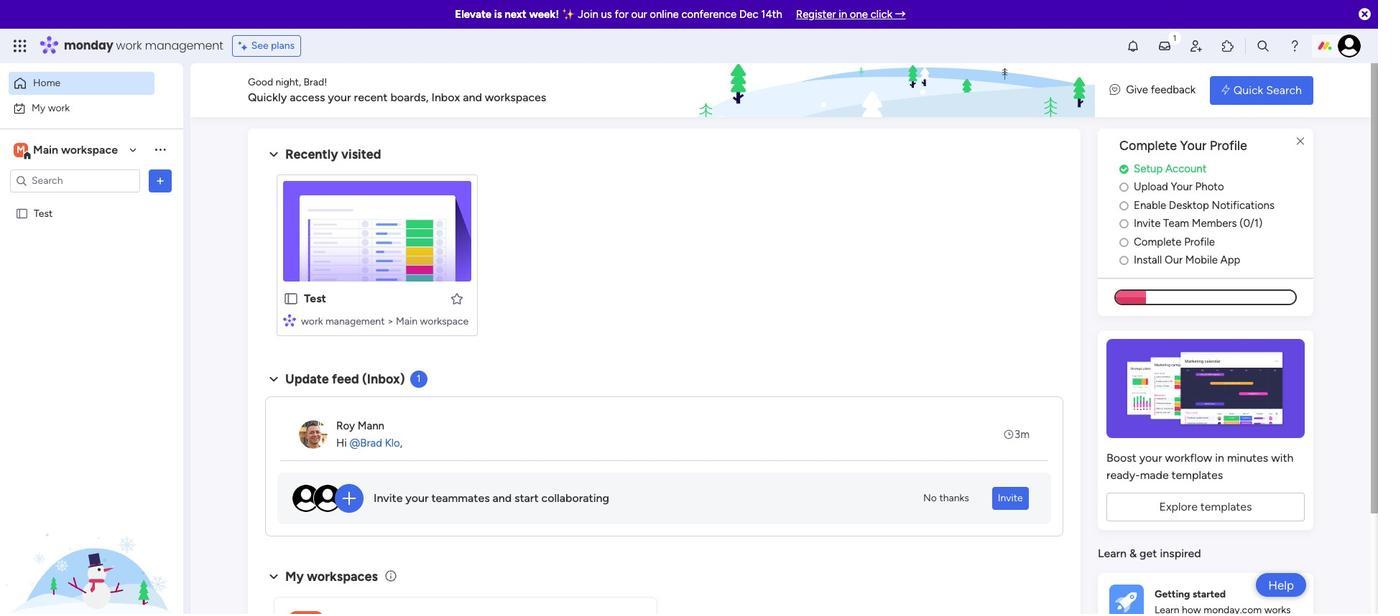 Task type: vqa. For each thing, say whether or not it's contained in the screenshot.
top "THIS"
no



Task type: locate. For each thing, give the bounding box(es) containing it.
circle o image inside upload your photo link
[[1120, 182, 1129, 193]]

work right monday
[[116, 37, 142, 54]]

invite inside button
[[998, 492, 1023, 505]]

and
[[463, 91, 482, 104], [493, 492, 512, 505]]

complete your profile
[[1120, 138, 1248, 154]]

1 circle o image from the top
[[1120, 182, 1129, 193]]

test list box
[[0, 198, 183, 420]]

0 vertical spatial work
[[116, 37, 142, 54]]

my right the close my workspaces icon
[[285, 569, 304, 585]]

invite for team
[[1134, 217, 1161, 230]]

complete
[[1120, 138, 1177, 154], [1134, 236, 1182, 249]]

is
[[494, 8, 502, 21]]

0 vertical spatial lottie animation image
[[692, 63, 1096, 118]]

work management > main workspace
[[301, 316, 469, 328]]

templates image image
[[1111, 339, 1301, 438]]

public board image
[[283, 291, 299, 307]]

your up 'made'
[[1140, 451, 1163, 465]]

invite for your
[[374, 492, 403, 505]]

your for boost your workflow in minutes with ready-made templates
[[1140, 451, 1163, 465]]

search
[[1267, 83, 1302, 97]]

1 vertical spatial profile
[[1185, 236, 1215, 249]]

work inside button
[[48, 102, 70, 114]]

1 horizontal spatial management
[[326, 316, 385, 328]]

and right inbox
[[463, 91, 482, 104]]

register in one click → link
[[796, 8, 906, 21]]

in left minutes
[[1216, 451, 1225, 465]]

0 horizontal spatial and
[[463, 91, 482, 104]]

no thanks button
[[918, 487, 975, 510]]

templates
[[1172, 468, 1223, 482], [1201, 500, 1252, 514]]

0 horizontal spatial main
[[33, 143, 58, 156]]

inbox image
[[1158, 39, 1172, 53]]

see plans
[[251, 40, 295, 52]]

workspace
[[61, 143, 118, 156], [420, 316, 469, 328]]

circle o image down check circle 'image'
[[1120, 182, 1129, 193]]

conference
[[682, 8, 737, 21]]

0 vertical spatial and
[[463, 91, 482, 104]]

0 vertical spatial templates
[[1172, 468, 1223, 482]]

no thanks
[[924, 492, 969, 505]]

your
[[1181, 138, 1207, 154], [1171, 181, 1193, 194]]

my inside my work button
[[32, 102, 45, 114]]

main inside workspace selection element
[[33, 143, 58, 156]]

circle o image left team
[[1120, 219, 1129, 229]]

1 vertical spatial your
[[1140, 451, 1163, 465]]

1 vertical spatial workspace
[[420, 316, 469, 328]]

0 horizontal spatial invite
[[374, 492, 403, 505]]

no
[[924, 492, 937, 505]]

circle o image left the enable
[[1120, 200, 1129, 211]]

m
[[17, 143, 25, 156]]

0 vertical spatial test
[[34, 207, 53, 220]]

profile inside 'link'
[[1185, 236, 1215, 249]]

0 horizontal spatial lottie animation element
[[0, 469, 183, 615]]

your inside boost your workflow in minutes with ready-made templates
[[1140, 451, 1163, 465]]

1 horizontal spatial invite
[[998, 492, 1023, 505]]

next
[[505, 8, 527, 21]]

0 vertical spatial main
[[33, 143, 58, 156]]

3m
[[1015, 428, 1030, 441]]

0 horizontal spatial your
[[328, 91, 351, 104]]

your for invite your teammates and start collaborating
[[406, 492, 429, 505]]

1 vertical spatial templates
[[1201, 500, 1252, 514]]

1 horizontal spatial work
[[116, 37, 142, 54]]

0 vertical spatial my
[[32, 102, 45, 114]]

profile up setup account link
[[1210, 138, 1248, 154]]

1 vertical spatial main
[[396, 316, 418, 328]]

register
[[796, 8, 836, 21]]

main right > on the bottom left
[[396, 316, 418, 328]]

circle o image
[[1120, 182, 1129, 193], [1120, 219, 1129, 229]]

0 horizontal spatial my
[[32, 102, 45, 114]]

complete for complete profile
[[1134, 236, 1182, 249]]

circle o image inside enable desktop notifications link
[[1120, 200, 1129, 211]]

enable desktop notifications
[[1134, 199, 1275, 212]]

1 vertical spatial circle o image
[[1120, 237, 1129, 248]]

circle o image inside the install our mobile app link
[[1120, 255, 1129, 266]]

complete up install
[[1134, 236, 1182, 249]]

v2 bolt switch image
[[1222, 82, 1230, 98]]

2 circle o image from the top
[[1120, 237, 1129, 248]]

join
[[578, 8, 599, 21]]

2 vertical spatial work
[[301, 316, 323, 328]]

workspaces up main workspace image
[[307, 569, 378, 585]]

profile down invite team members (0/1)
[[1185, 236, 1215, 249]]

work up update
[[301, 316, 323, 328]]

notifications image
[[1126, 39, 1141, 53]]

main workspace image
[[289, 611, 323, 615]]

circle o image inside complete profile 'link'
[[1120, 237, 1129, 248]]

0 vertical spatial workspaces
[[485, 91, 546, 104]]

your up account
[[1181, 138, 1207, 154]]

lottie animation image for topmost lottie animation element
[[692, 63, 1096, 118]]

2 horizontal spatial your
[[1140, 451, 1163, 465]]

2 vertical spatial your
[[406, 492, 429, 505]]

test
[[34, 207, 53, 220], [304, 292, 326, 305]]

circle o image inside invite team members (0/1) link
[[1120, 219, 1129, 229]]

1 horizontal spatial test
[[304, 292, 326, 305]]

profile
[[1210, 138, 1248, 154], [1185, 236, 1215, 249]]

desktop
[[1169, 199, 1209, 212]]

1 horizontal spatial your
[[406, 492, 429, 505]]

your left recent
[[328, 91, 351, 104]]

1
[[417, 373, 421, 385]]

notifications
[[1212, 199, 1275, 212]]

members
[[1192, 217, 1237, 230]]

0 vertical spatial in
[[839, 8, 847, 21]]

2 horizontal spatial invite
[[1134, 217, 1161, 230]]

home button
[[9, 72, 155, 95]]

0 horizontal spatial workspaces
[[307, 569, 378, 585]]

give feedback
[[1126, 84, 1196, 96]]

get
[[1140, 547, 1158, 560]]

1 vertical spatial complete
[[1134, 236, 1182, 249]]

install
[[1134, 254, 1162, 267]]

invite button
[[992, 487, 1029, 510]]

0 horizontal spatial lottie animation image
[[0, 469, 183, 615]]

1 horizontal spatial lottie animation element
[[692, 63, 1096, 118]]

complete inside 'link'
[[1134, 236, 1182, 249]]

my workspaces
[[285, 569, 378, 585]]

your for complete
[[1181, 138, 1207, 154]]

1 horizontal spatial my
[[285, 569, 304, 585]]

0 horizontal spatial test
[[34, 207, 53, 220]]

0 vertical spatial management
[[145, 37, 223, 54]]

complete for complete your profile
[[1120, 138, 1177, 154]]

0 vertical spatial circle o image
[[1120, 200, 1129, 211]]

complete up setup
[[1120, 138, 1177, 154]]

2 vertical spatial circle o image
[[1120, 255, 1129, 266]]

public board image
[[15, 207, 29, 220]]

test for public board icon
[[34, 207, 53, 220]]

click
[[871, 8, 893, 21]]

0 horizontal spatial work
[[48, 102, 70, 114]]

workspaces right inbox
[[485, 91, 546, 104]]

work down home
[[48, 102, 70, 114]]

1 vertical spatial your
[[1171, 181, 1193, 194]]

workspace up the "search in workspace" field
[[61, 143, 118, 156]]

plans
[[271, 40, 295, 52]]

your
[[328, 91, 351, 104], [1140, 451, 1163, 465], [406, 492, 429, 505]]

1 circle o image from the top
[[1120, 200, 1129, 211]]

circle o image for complete
[[1120, 237, 1129, 248]]

0 vertical spatial complete
[[1120, 138, 1177, 154]]

option
[[0, 201, 183, 203]]

mann
[[358, 420, 385, 432]]

update
[[285, 372, 329, 387]]

0 vertical spatial workspace
[[61, 143, 118, 156]]

circle o image left install
[[1120, 255, 1129, 266]]

register in one click →
[[796, 8, 906, 21]]

1 vertical spatial management
[[326, 316, 385, 328]]

check circle image
[[1120, 164, 1129, 175]]

1 vertical spatial workspaces
[[307, 569, 378, 585]]

and inside good night, brad! quickly access your recent boards, inbox and workspaces
[[463, 91, 482, 104]]

lottie animation element
[[692, 63, 1096, 118], [0, 469, 183, 615]]

in left one
[[839, 8, 847, 21]]

v2 user feedback image
[[1110, 82, 1121, 98]]

search everything image
[[1256, 39, 1271, 53]]

templates inside boost your workflow in minutes with ready-made templates
[[1172, 468, 1223, 482]]

circle o image for invite
[[1120, 219, 1129, 229]]

1 vertical spatial lottie animation image
[[0, 469, 183, 615]]

made
[[1140, 468, 1169, 482]]

&
[[1130, 547, 1137, 560]]

complete profile
[[1134, 236, 1215, 249]]

invite your teammates and start collaborating
[[374, 492, 609, 505]]

Search in workspace field
[[30, 172, 120, 189]]

1 horizontal spatial lottie animation image
[[692, 63, 1096, 118]]

1 image
[[1169, 29, 1182, 46]]

my down home
[[32, 102, 45, 114]]

main right workspace icon
[[33, 143, 58, 156]]

0 vertical spatial circle o image
[[1120, 182, 1129, 193]]

templates down workflow
[[1172, 468, 1223, 482]]

your left teammates
[[406, 492, 429, 505]]

1 vertical spatial in
[[1216, 451, 1225, 465]]

brad!
[[304, 76, 327, 88]]

1 horizontal spatial in
[[1216, 451, 1225, 465]]

0 horizontal spatial in
[[839, 8, 847, 21]]

1 vertical spatial and
[[493, 492, 512, 505]]

lottie animation image
[[692, 63, 1096, 118], [0, 469, 183, 615]]

lottie animation image for bottom lottie animation element
[[0, 469, 183, 615]]

boost your workflow in minutes with ready-made templates
[[1107, 451, 1294, 482]]

3 circle o image from the top
[[1120, 255, 1129, 266]]

0 vertical spatial your
[[1181, 138, 1207, 154]]

circle o image for enable
[[1120, 200, 1129, 211]]

setup account
[[1134, 162, 1207, 175]]

circle o image
[[1120, 200, 1129, 211], [1120, 237, 1129, 248], [1120, 255, 1129, 266]]

1 horizontal spatial and
[[493, 492, 512, 505]]

1 vertical spatial test
[[304, 292, 326, 305]]

inbox
[[432, 91, 460, 104]]

quick search button
[[1210, 76, 1314, 105]]

workspace down add to favorites icon
[[420, 316, 469, 328]]

work for my
[[48, 102, 70, 114]]

upload your photo
[[1134, 181, 1224, 194]]

2 circle o image from the top
[[1120, 219, 1129, 229]]

0 horizontal spatial management
[[145, 37, 223, 54]]

management
[[145, 37, 223, 54], [326, 316, 385, 328]]

templates right explore
[[1201, 500, 1252, 514]]

workflow
[[1165, 451, 1213, 465]]

test inside list box
[[34, 207, 53, 220]]

see plans button
[[232, 35, 301, 57]]

my
[[32, 102, 45, 114], [285, 569, 304, 585]]

work
[[116, 37, 142, 54], [48, 102, 70, 114], [301, 316, 323, 328]]

good night, brad! quickly access your recent boards, inbox and workspaces
[[248, 76, 546, 104]]

test right public board image
[[304, 292, 326, 305]]

0 vertical spatial your
[[328, 91, 351, 104]]

1 horizontal spatial workspaces
[[485, 91, 546, 104]]

1 vertical spatial work
[[48, 102, 70, 114]]

(inbox)
[[362, 372, 405, 387]]

1 vertical spatial circle o image
[[1120, 219, 1129, 229]]

recently
[[285, 147, 338, 162]]

test right public board icon
[[34, 207, 53, 220]]

1 vertical spatial lottie animation element
[[0, 469, 183, 615]]

1 vertical spatial my
[[285, 569, 304, 585]]

invite
[[1134, 217, 1161, 230], [374, 492, 403, 505], [998, 492, 1023, 505]]

main
[[33, 143, 58, 156], [396, 316, 418, 328]]

(0/1)
[[1240, 217, 1263, 230]]

your down account
[[1171, 181, 1193, 194]]

circle o image left complete profile at top right
[[1120, 237, 1129, 248]]

your for upload
[[1171, 181, 1193, 194]]

and left start on the bottom of page
[[493, 492, 512, 505]]

in
[[839, 8, 847, 21], [1216, 451, 1225, 465]]



Task type: describe. For each thing, give the bounding box(es) containing it.
workspace options image
[[153, 142, 167, 157]]

invite team members (0/1) link
[[1120, 216, 1314, 232]]

elevate
[[455, 8, 492, 21]]

elevate is next week! ✨ join us for our online conference dec 14th
[[455, 8, 783, 21]]

upload your photo link
[[1120, 179, 1314, 195]]

ready-
[[1107, 468, 1140, 482]]

give
[[1126, 84, 1148, 96]]

quick
[[1234, 83, 1264, 97]]

complete profile link
[[1120, 234, 1314, 250]]

install our mobile app link
[[1120, 252, 1314, 269]]

→
[[895, 8, 906, 21]]

roy mann image
[[299, 420, 328, 449]]

learn
[[1098, 547, 1127, 560]]

0 vertical spatial profile
[[1210, 138, 1248, 154]]

my for my workspaces
[[285, 569, 304, 585]]

mobile
[[1186, 254, 1218, 267]]

week!
[[529, 8, 559, 21]]

home
[[33, 77, 61, 89]]

help image
[[1288, 39, 1302, 53]]

started
[[1193, 588, 1226, 601]]

circle o image for upload
[[1120, 182, 1129, 193]]

close my workspaces image
[[265, 568, 282, 586]]

upload
[[1134, 181, 1169, 194]]

my for my work
[[32, 102, 45, 114]]

work for monday
[[116, 37, 142, 54]]

boards,
[[391, 91, 429, 104]]

brad klo image
[[1338, 34, 1361, 57]]

in inside boost your workflow in minutes with ready-made templates
[[1216, 451, 1225, 465]]

dec
[[739, 8, 759, 21]]

monday
[[64, 37, 113, 54]]

select product image
[[13, 39, 27, 53]]

our
[[1165, 254, 1183, 267]]

getting started
[[1155, 588, 1226, 601]]

explore templates
[[1160, 500, 1252, 514]]

access
[[290, 91, 325, 104]]

photo
[[1196, 181, 1224, 194]]

visited
[[341, 147, 381, 162]]

update feed (inbox)
[[285, 372, 405, 387]]

roy
[[336, 420, 355, 432]]

with
[[1272, 451, 1294, 465]]

templates inside 'button'
[[1201, 500, 1252, 514]]

recently visited
[[285, 147, 381, 162]]

2 horizontal spatial work
[[301, 316, 323, 328]]

workspace image
[[14, 142, 28, 158]]

1 horizontal spatial main
[[396, 316, 418, 328]]

invite team members (0/1)
[[1134, 217, 1263, 230]]

getting started element
[[1098, 574, 1314, 615]]

enable desktop notifications link
[[1120, 198, 1314, 214]]

us
[[601, 8, 612, 21]]

inspired
[[1160, 547, 1202, 560]]

install our mobile app
[[1134, 254, 1241, 267]]

close recently visited image
[[265, 146, 282, 163]]

options image
[[153, 174, 167, 188]]

start
[[515, 492, 539, 505]]

my work button
[[9, 97, 155, 120]]

workspaces inside good night, brad! quickly access your recent boards, inbox and workspaces
[[485, 91, 546, 104]]

monday work management
[[64, 37, 223, 54]]

my work
[[32, 102, 70, 114]]

>
[[387, 316, 394, 328]]

our
[[631, 8, 647, 21]]

explore
[[1160, 500, 1198, 514]]

minutes
[[1227, 451, 1269, 465]]

add to favorites image
[[450, 291, 464, 306]]

invite members image
[[1189, 39, 1204, 53]]

getting
[[1155, 588, 1191, 601]]

setup account link
[[1120, 161, 1314, 177]]

test for public board image
[[304, 292, 326, 305]]

feedback
[[1151, 84, 1196, 96]]

for
[[615, 8, 629, 21]]

boost
[[1107, 451, 1137, 465]]

dapulse x slim image
[[1292, 133, 1310, 150]]

close update feed (inbox) image
[[265, 371, 282, 388]]

workspace selection element
[[14, 141, 120, 160]]

thanks
[[940, 492, 969, 505]]

collaborating
[[542, 492, 609, 505]]

1 horizontal spatial workspace
[[420, 316, 469, 328]]

main workspace
[[33, 143, 118, 156]]

0 vertical spatial lottie animation element
[[692, 63, 1096, 118]]

0 horizontal spatial workspace
[[61, 143, 118, 156]]

help button
[[1256, 574, 1307, 597]]

feed
[[332, 372, 359, 387]]

setup
[[1134, 162, 1163, 175]]

teammates
[[432, 492, 490, 505]]

your inside good night, brad! quickly access your recent boards, inbox and workspaces
[[328, 91, 351, 104]]

night,
[[276, 76, 301, 88]]

apps image
[[1221, 39, 1235, 53]]

account
[[1166, 162, 1207, 175]]

online
[[650, 8, 679, 21]]

one
[[850, 8, 868, 21]]

good
[[248, 76, 273, 88]]

14th
[[761, 8, 783, 21]]

see
[[251, 40, 269, 52]]

app
[[1221, 254, 1241, 267]]

help
[[1269, 578, 1294, 593]]

quickly
[[248, 91, 287, 104]]

circle o image for install
[[1120, 255, 1129, 266]]

quick search
[[1234, 83, 1302, 97]]

learn & get inspired
[[1098, 547, 1202, 560]]



